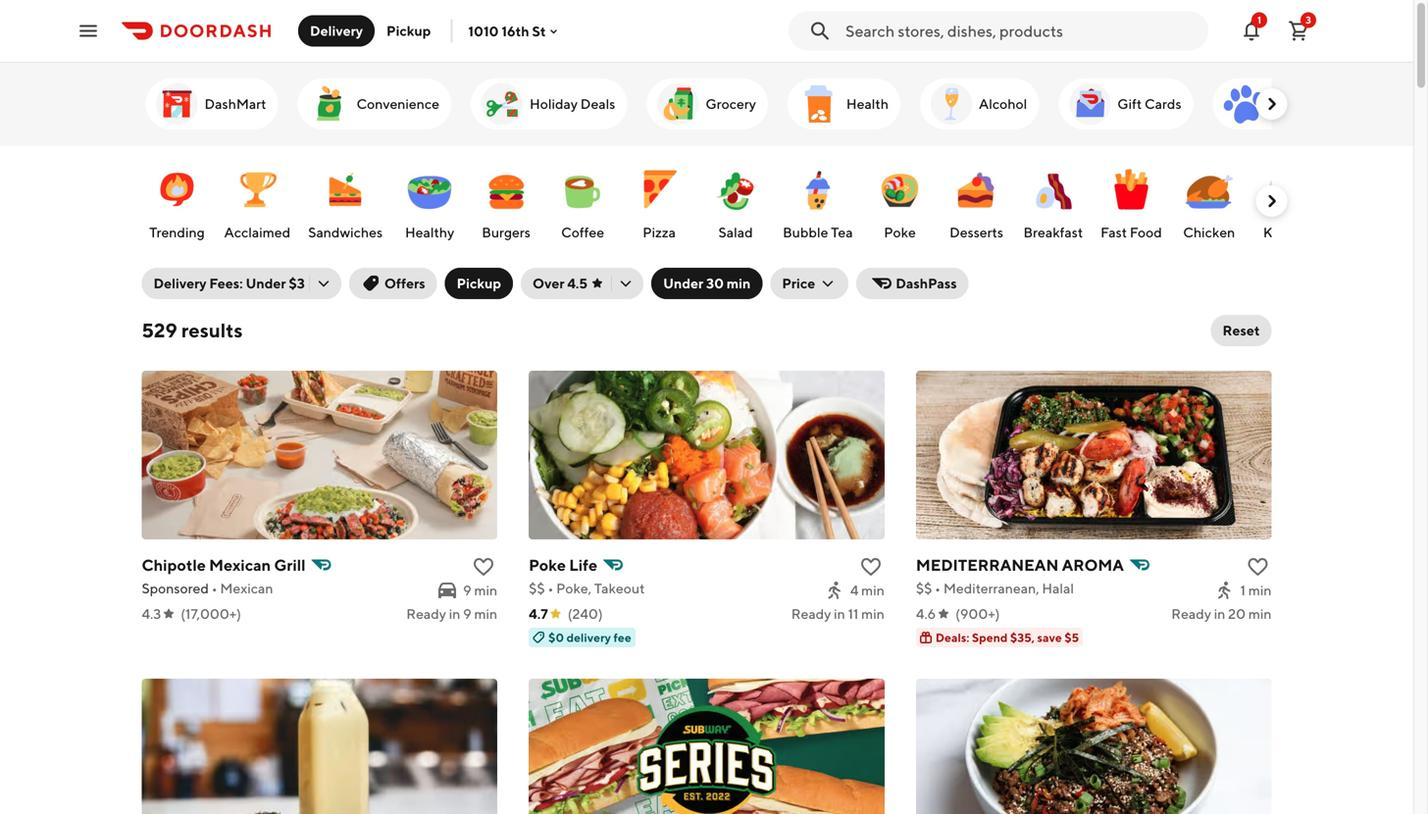Task type: vqa. For each thing, say whether or not it's contained in the screenshot.
"mediterranean,"
yes



Task type: locate. For each thing, give the bounding box(es) containing it.
1 up 20
[[1241, 582, 1246, 598]]

grill
[[274, 556, 306, 574]]

4.3
[[142, 606, 161, 622]]

delivery for delivery fees: under $3
[[154, 275, 207, 291]]

grocery link
[[647, 78, 768, 129]]

grocery
[[706, 96, 756, 112]]

pickup right "delivery" button
[[387, 23, 431, 39]]

healthy
[[405, 224, 454, 240]]

reset
[[1223, 322, 1260, 338]]

convenience
[[357, 96, 439, 112]]

mexican down chipotle mexican grill
[[220, 580, 273, 596]]

st
[[532, 23, 546, 39]]

gift cards
[[1118, 96, 1182, 112]]

1 ready from the left
[[406, 606, 446, 622]]

delivery up convenience image
[[310, 23, 363, 39]]

2 in from the left
[[834, 606, 845, 622]]

mexican
[[209, 556, 271, 574], [220, 580, 273, 596]]

poke,
[[556, 580, 592, 596]]

1 vertical spatial poke
[[529, 556, 566, 574]]

ready for poke life
[[791, 606, 831, 622]]

next button of carousel image down notification bell image
[[1262, 94, 1282, 114]]

1 horizontal spatial $$
[[916, 580, 932, 596]]

next button of carousel image up korean
[[1262, 191, 1282, 211]]

takeout
[[594, 580, 645, 596]]

1 vertical spatial next button of carousel image
[[1262, 191, 1282, 211]]

0 horizontal spatial •
[[212, 580, 217, 596]]

1 horizontal spatial •
[[548, 580, 554, 596]]

in left 4.7
[[449, 606, 460, 622]]

under
[[246, 275, 286, 291], [663, 275, 704, 291]]

acclaimed
[[224, 224, 291, 240]]

tea
[[831, 224, 853, 240]]

alcohol
[[979, 96, 1027, 112]]

in left 11
[[834, 606, 845, 622]]

1 horizontal spatial poke
[[884, 224, 916, 240]]

1 horizontal spatial ready
[[791, 606, 831, 622]]

pickup button up convenience
[[375, 15, 443, 47]]

3 • from the left
[[935, 580, 941, 596]]

price button
[[770, 268, 849, 299]]

convenience image
[[306, 80, 353, 128]]

1 $$ from the left
[[529, 580, 545, 596]]

in left 20
[[1214, 606, 1226, 622]]

2 under from the left
[[663, 275, 704, 291]]

click to add this store to your saved list image
[[859, 555, 883, 579]]

1
[[1258, 14, 1262, 26], [1241, 582, 1246, 598]]

0 vertical spatial delivery
[[310, 23, 363, 39]]

poke up poke,
[[529, 556, 566, 574]]

holiday
[[530, 96, 578, 112]]

pickup button
[[375, 15, 443, 47], [445, 268, 513, 299]]

2 $$ from the left
[[916, 580, 932, 596]]

1 vertical spatial delivery
[[154, 275, 207, 291]]

0 vertical spatial pickup
[[387, 23, 431, 39]]

0 vertical spatial pickup button
[[375, 15, 443, 47]]

mediterranean
[[916, 556, 1059, 574]]

1 click to add this store to your saved list image from the left
[[472, 555, 496, 579]]

click to add this store to your saved list image up 1 min at the right of the page
[[1246, 555, 1270, 579]]

1 in from the left
[[449, 606, 460, 622]]

results
[[181, 319, 243, 342]]

1 vertical spatial 9
[[463, 606, 472, 622]]

min down 9 min
[[474, 606, 498, 622]]

mediterranean aroma
[[916, 556, 1124, 574]]

1 for 1
[[1258, 14, 1262, 26]]

alcohol image
[[928, 80, 975, 128]]

deals:
[[936, 631, 970, 645]]

min right 20
[[1249, 606, 1272, 622]]

• for poke
[[548, 580, 554, 596]]

holiday deals image
[[479, 80, 526, 128]]

1 left 1 items, open order cart icon
[[1258, 14, 1262, 26]]

0 horizontal spatial 1
[[1241, 582, 1246, 598]]

1 vertical spatial pickup button
[[445, 268, 513, 299]]

•
[[212, 580, 217, 596], [548, 580, 554, 596], [935, 580, 941, 596]]

$35,
[[1010, 631, 1035, 645]]

1 vertical spatial pickup
[[457, 275, 501, 291]]

dashmart image
[[154, 80, 201, 128]]

salad
[[719, 224, 753, 240]]

1 horizontal spatial under
[[663, 275, 704, 291]]

0 vertical spatial 1
[[1258, 14, 1262, 26]]

click to add this store to your saved list image up 9 min
[[472, 555, 496, 579]]

offers
[[384, 275, 425, 291]]

gift cards link
[[1059, 78, 1193, 129]]

click to add this store to your saved list image
[[472, 555, 496, 579], [1246, 555, 1270, 579]]

• left poke,
[[548, 580, 554, 596]]

mediterranean,
[[944, 580, 1039, 596]]

1 horizontal spatial pickup
[[457, 275, 501, 291]]

0 horizontal spatial under
[[246, 275, 286, 291]]

0 horizontal spatial pickup button
[[375, 15, 443, 47]]

in
[[449, 606, 460, 622], [834, 606, 845, 622], [1214, 606, 1226, 622]]

ready in 9 min
[[406, 606, 498, 622]]

$0
[[549, 631, 564, 645]]

next button of carousel image
[[1262, 94, 1282, 114], [1262, 191, 1282, 211]]

over
[[533, 275, 565, 291]]

2 horizontal spatial in
[[1214, 606, 1226, 622]]

delivery inside button
[[310, 23, 363, 39]]

• down chipotle mexican grill
[[212, 580, 217, 596]]

0 horizontal spatial delivery
[[154, 275, 207, 291]]

trending link
[[144, 156, 210, 246]]

min up ready in 20 min
[[1249, 582, 1272, 598]]

desserts
[[950, 224, 1004, 240]]

click to add this store to your saved list image for chipotle mexican grill
[[472, 555, 496, 579]]

0 vertical spatial next button of carousel image
[[1262, 94, 1282, 114]]

fast food
[[1101, 224, 1162, 240]]

0 horizontal spatial $$
[[529, 580, 545, 596]]

0 horizontal spatial click to add this store to your saved list image
[[472, 555, 496, 579]]

1 horizontal spatial 1
[[1258, 14, 1262, 26]]

0 vertical spatial 9
[[463, 582, 472, 598]]

• up 4.6
[[935, 580, 941, 596]]

min right 30
[[727, 275, 751, 291]]

under inside button
[[663, 275, 704, 291]]

(240)
[[568, 606, 603, 622]]

dashmart link
[[146, 78, 278, 129]]

3 ready from the left
[[1172, 606, 1212, 622]]

fast
[[1101, 224, 1127, 240]]

1 horizontal spatial pickup button
[[445, 268, 513, 299]]

9 up ready in 9 min
[[463, 582, 472, 598]]

4.5
[[567, 275, 588, 291]]

under 30 min button
[[651, 268, 763, 299]]

0 horizontal spatial ready
[[406, 606, 446, 622]]

4
[[850, 582, 859, 598]]

under left $3
[[246, 275, 286, 291]]

sponsored • mexican
[[142, 580, 273, 596]]

coffee
[[561, 224, 604, 240]]

trending
[[149, 224, 205, 240]]

mexican up sponsored • mexican
[[209, 556, 271, 574]]

chipotle
[[142, 556, 206, 574]]

2 horizontal spatial ready
[[1172, 606, 1212, 622]]

2 ready from the left
[[791, 606, 831, 622]]

sandwiches
[[308, 224, 383, 240]]

poke
[[884, 224, 916, 240], [529, 556, 566, 574]]

2 click to add this store to your saved list image from the left
[[1246, 555, 1270, 579]]

over 4.5 button
[[521, 268, 644, 299]]

$$ up 4.7
[[529, 580, 545, 596]]

0 horizontal spatial in
[[449, 606, 460, 622]]

0 horizontal spatial pickup
[[387, 23, 431, 39]]

1 vertical spatial 1
[[1241, 582, 1246, 598]]

0 vertical spatial poke
[[884, 224, 916, 240]]

3 in from the left
[[1214, 606, 1226, 622]]

delivery left "fees:"
[[154, 275, 207, 291]]

1 horizontal spatial click to add this store to your saved list image
[[1246, 555, 1270, 579]]

$$ for mediterranean aroma
[[916, 580, 932, 596]]

korean
[[1263, 224, 1308, 240]]

acclaimed link
[[220, 156, 294, 246]]

holiday deals link
[[471, 78, 627, 129]]

4.7
[[529, 606, 548, 622]]

$$ up 4.6
[[916, 580, 932, 596]]

poke up dashpass button
[[884, 224, 916, 240]]

9 min
[[463, 582, 498, 598]]

pickup down burgers
[[457, 275, 501, 291]]

2 • from the left
[[548, 580, 554, 596]]

in for chipotle mexican grill
[[449, 606, 460, 622]]

1 horizontal spatial delivery
[[310, 23, 363, 39]]

gift
[[1118, 96, 1142, 112]]

life
[[569, 556, 598, 574]]

under left 30
[[663, 275, 704, 291]]

9 down 9 min
[[463, 606, 472, 622]]

ready
[[406, 606, 446, 622], [791, 606, 831, 622], [1172, 606, 1212, 622]]

30
[[706, 275, 724, 291]]

2 9 from the top
[[463, 606, 472, 622]]

3
[[1306, 14, 1312, 26]]

min
[[727, 275, 751, 291], [474, 582, 498, 598], [862, 582, 885, 598], [1249, 582, 1272, 598], [474, 606, 498, 622], [862, 606, 885, 622], [1249, 606, 1272, 622]]

2 horizontal spatial •
[[935, 580, 941, 596]]

save
[[1037, 631, 1062, 645]]

529
[[142, 319, 177, 342]]

dashpass
[[896, 275, 957, 291]]

0 horizontal spatial poke
[[529, 556, 566, 574]]

under 30 min
[[663, 275, 751, 291]]

delivery
[[567, 631, 611, 645]]

ready for chipotle mexican grill
[[406, 606, 446, 622]]

1 horizontal spatial in
[[834, 606, 845, 622]]

pickup
[[387, 23, 431, 39], [457, 275, 501, 291]]

pickup button down burgers
[[445, 268, 513, 299]]



Task type: describe. For each thing, give the bounding box(es) containing it.
0 vertical spatial mexican
[[209, 556, 271, 574]]

holiday deals
[[530, 96, 615, 112]]

$0 delivery fee
[[549, 631, 632, 645]]

1 for 1 min
[[1241, 582, 1246, 598]]

1 9 from the top
[[463, 582, 472, 598]]

in for mediterranean aroma
[[1214, 606, 1226, 622]]

529 results
[[142, 319, 243, 342]]

halal
[[1042, 580, 1074, 596]]

min right 11
[[862, 606, 885, 622]]

1 under from the left
[[246, 275, 286, 291]]

poke for poke life
[[529, 556, 566, 574]]

$$ • poke, takeout
[[529, 580, 645, 596]]

1010 16th st
[[468, 23, 546, 39]]

1 next button of carousel image from the top
[[1262, 94, 1282, 114]]

min right 4
[[862, 582, 885, 598]]

2 next button of carousel image from the top
[[1262, 191, 1282, 211]]

delivery fees: under $3
[[154, 275, 305, 291]]

Store search: begin typing to search for stores available on DoorDash text field
[[846, 20, 1197, 42]]

dashpass button
[[857, 268, 969, 299]]

chicken
[[1183, 224, 1235, 240]]

$3
[[289, 275, 305, 291]]

ready for mediterranean aroma
[[1172, 606, 1212, 622]]

1 min
[[1241, 582, 1272, 598]]

pizza
[[643, 224, 676, 240]]

delivery button
[[298, 15, 375, 47]]

16th
[[502, 23, 529, 39]]

ready in 20 min
[[1172, 606, 1272, 622]]

$$ • mediterranean, halal
[[916, 580, 1074, 596]]

sponsored
[[142, 580, 209, 596]]

poke for poke
[[884, 224, 916, 240]]

over 4.5
[[533, 275, 588, 291]]

open menu image
[[77, 19, 100, 43]]

deals
[[581, 96, 615, 112]]

chipotle mexican grill
[[142, 556, 306, 574]]

gift cards image
[[1067, 80, 1114, 128]]

min inside button
[[727, 275, 751, 291]]

health link
[[788, 78, 901, 129]]

1 vertical spatial mexican
[[220, 580, 273, 596]]

deals: spend $35, save $5
[[936, 631, 1079, 645]]

in for poke life
[[834, 606, 845, 622]]

burgers
[[482, 224, 531, 240]]

$$ for poke life
[[529, 580, 545, 596]]

offers button
[[349, 268, 437, 299]]

price
[[782, 275, 815, 291]]

fees:
[[209, 275, 243, 291]]

grocery image
[[655, 80, 702, 128]]

min up ready in 9 min
[[474, 582, 498, 598]]

poke life
[[529, 556, 598, 574]]

pets image
[[1221, 80, 1268, 128]]

1010 16th st button
[[468, 23, 562, 39]]

convenience link
[[298, 78, 451, 129]]

click to add this store to your saved list image for mediterranean aroma
[[1246, 555, 1270, 579]]

fee
[[614, 631, 632, 645]]

11
[[848, 606, 859, 622]]

notification bell image
[[1240, 19, 1264, 43]]

reset button
[[1211, 315, 1272, 346]]

breakfast
[[1024, 224, 1083, 240]]

3 button
[[1279, 11, 1318, 51]]

delivery for delivery
[[310, 23, 363, 39]]

food
[[1130, 224, 1162, 240]]

(17,000+)
[[181, 606, 241, 622]]

1010
[[468, 23, 499, 39]]

health
[[847, 96, 889, 112]]

dashmart
[[205, 96, 266, 112]]

20
[[1228, 606, 1246, 622]]

4 min
[[850, 582, 885, 598]]

pickup for the left pickup button
[[387, 23, 431, 39]]

• for mediterranean
[[935, 580, 941, 596]]

bubble
[[783, 224, 828, 240]]

ready in 11 min
[[791, 606, 885, 622]]

alcohol link
[[920, 78, 1039, 129]]

bubble tea
[[783, 224, 853, 240]]

1 • from the left
[[212, 580, 217, 596]]

1 items, open order cart image
[[1287, 19, 1311, 43]]

pickup for the bottom pickup button
[[457, 275, 501, 291]]

cards
[[1145, 96, 1182, 112]]

$5
[[1065, 631, 1079, 645]]

4.6
[[916, 606, 936, 622]]

health image
[[796, 80, 843, 128]]

spend
[[972, 631, 1008, 645]]

(900+)
[[956, 606, 1000, 622]]

aroma
[[1062, 556, 1124, 574]]



